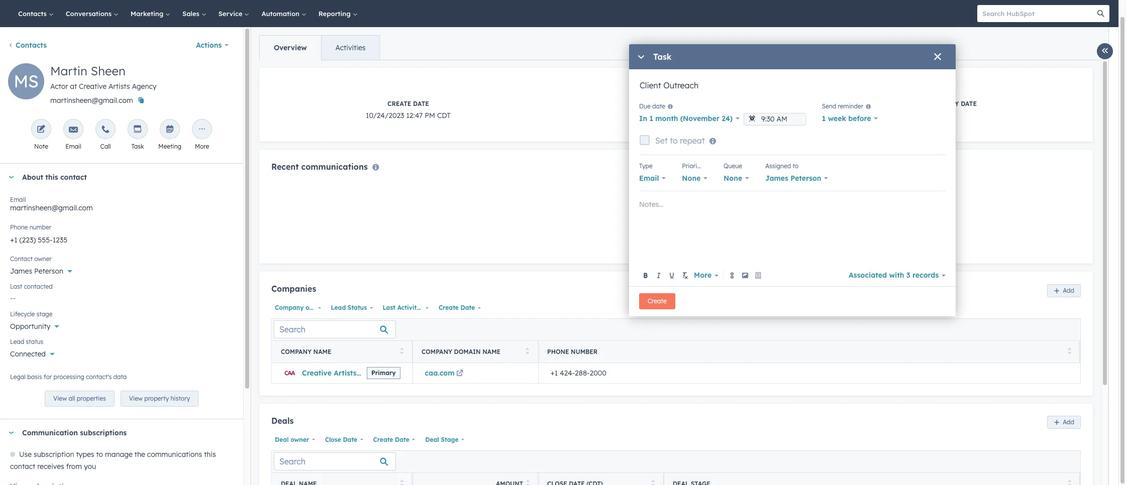 Task type: vqa. For each thing, say whether or not it's contained in the screenshot.
My on the left
no



Task type: describe. For each thing, give the bounding box(es) containing it.
repeat
[[680, 136, 705, 146]]

communication
[[22, 429, 78, 438]]

properties
[[77, 395, 106, 403]]

1 horizontal spatial last activity date
[[912, 100, 978, 108]]

add for companies
[[1064, 287, 1075, 294]]

conversations link
[[60, 0, 125, 27]]

email martinsheen@gmail.com
[[10, 196, 93, 213]]

lead status
[[331, 304, 367, 312]]

0 vertical spatial martinsheen@gmail.com
[[50, 96, 133, 105]]

date inside create date 10/24/2023 12:47 pm cdt
[[413, 100, 429, 108]]

marketing link
[[125, 0, 177, 27]]

caa.com
[[425, 369, 455, 378]]

press to sort. image for phone number
[[1068, 348, 1072, 355]]

types
[[76, 451, 94, 460]]

associated with 3 records
[[849, 271, 940, 280]]

name
[[483, 349, 501, 356]]

use subscription types to manage the communications this contact receives from you
[[10, 451, 216, 472]]

set
[[656, 136, 668, 146]]

call
[[100, 143, 111, 150]]

this inside use subscription types to manage the communications this contact receives from you
[[204, 451, 216, 460]]

stage for deal stage
[[441, 436, 459, 444]]

contacted
[[24, 283, 53, 291]]

more button
[[692, 269, 721, 283]]

last contacted
[[10, 283, 53, 291]]

due date
[[640, 103, 666, 110]]

search search field for deals
[[274, 453, 396, 471]]

0 horizontal spatial create date button
[[370, 434, 418, 447]]

navigation containing overview
[[259, 35, 380, 60]]

owner for deals
[[291, 436, 309, 444]]

from
[[66, 463, 82, 472]]

create date 10/24/2023 12:47 pm cdt
[[366, 100, 451, 120]]

about
[[22, 173, 43, 182]]

company owner button
[[272, 302, 324, 315]]

peterson for contact owner
[[34, 267, 63, 276]]

creative artists agency link
[[302, 369, 385, 378]]

HH:MM text field
[[744, 113, 807, 126]]

0 vertical spatial create date button
[[436, 302, 484, 315]]

about this contact button
[[0, 164, 233, 191]]

company for company name
[[281, 349, 312, 356]]

deal stage button
[[422, 434, 467, 447]]

communication subscriptions
[[22, 429, 127, 438]]

automation
[[262, 10, 302, 18]]

1 vertical spatial martinsheen@gmail.com
[[10, 204, 93, 213]]

connected button
[[10, 344, 233, 361]]

Last contacted text field
[[10, 289, 233, 305]]

companies
[[272, 284, 316, 294]]

create inside create date 10/24/2023 12:47 pm cdt
[[388, 100, 412, 108]]

legal basis for processing contact's data
[[10, 374, 127, 381]]

1 vertical spatial artists
[[334, 369, 357, 378]]

name
[[314, 349, 332, 356]]

(november
[[681, 114, 720, 123]]

sales link
[[177, 0, 213, 27]]

records
[[913, 271, 940, 280]]

last activity date button
[[379, 302, 437, 315]]

week
[[829, 114, 847, 123]]

Title text field
[[640, 79, 946, 100]]

1 horizontal spatial email
[[66, 143, 81, 150]]

12:47
[[407, 111, 423, 120]]

james for assigned to
[[766, 174, 789, 183]]

james peterson for owner
[[10, 267, 63, 276]]

to for set
[[670, 136, 678, 146]]

1 horizontal spatial activity
[[929, 100, 960, 108]]

meeting
[[158, 143, 181, 150]]

receives
[[37, 463, 64, 472]]

creative artists agency
[[302, 369, 385, 378]]

recent communications
[[272, 162, 368, 172]]

caret image
[[8, 432, 14, 435]]

search image
[[1098, 10, 1105, 17]]

lifecycle stage opportunity
[[649, 100, 705, 120]]

martin sheen actor at creative artists agency
[[50, 63, 157, 91]]

view property history link
[[121, 391, 199, 407]]

lifecycle for lifecycle stage opportunity
[[649, 100, 683, 108]]

press to sort. image for company domain name
[[526, 348, 530, 355]]

actions button
[[190, 35, 235, 55]]

0 vertical spatial owner
[[34, 255, 52, 263]]

before
[[849, 114, 872, 123]]

opportunity inside popup button
[[10, 322, 50, 331]]

deals
[[272, 416, 294, 426]]

+1
[[551, 369, 558, 378]]

number
[[30, 224, 51, 231]]

caret image
[[8, 176, 14, 179]]

assigned to
[[766, 162, 799, 170]]

contact
[[10, 255, 33, 263]]

3
[[907, 271, 911, 280]]

assigned
[[766, 162, 792, 170]]

the
[[135, 451, 145, 460]]

cdt
[[437, 111, 451, 120]]

all
[[69, 395, 75, 403]]

0 vertical spatial last
[[912, 100, 927, 108]]

owner for companies
[[306, 304, 324, 312]]

note
[[34, 143, 48, 150]]

send reminder
[[823, 103, 864, 110]]

search search field for companies
[[274, 321, 396, 339]]

james for contact owner
[[10, 267, 32, 276]]

recent
[[272, 162, 299, 172]]

company owner
[[275, 304, 324, 312]]

processing
[[54, 374, 84, 381]]

history
[[171, 395, 190, 403]]

email inside "email" 'popup button'
[[640, 174, 660, 183]]

to for assigned
[[793, 162, 799, 170]]

minimize dialog image
[[638, 53, 646, 61]]

none button for priority
[[683, 171, 708, 185]]

caa.com link
[[425, 369, 465, 378]]

+1 424-288-2000
[[551, 369, 607, 378]]

basis
[[27, 374, 42, 381]]

1 week before button
[[823, 112, 879, 126]]

create date for left the create date popup button
[[373, 436, 410, 444]]

lead status button
[[328, 302, 375, 315]]

note image
[[37, 125, 46, 135]]

property
[[144, 395, 169, 403]]

1 horizontal spatial creative
[[302, 369, 332, 378]]

opportunity button
[[10, 317, 233, 333]]

1 vertical spatial contacts
[[16, 41, 47, 50]]

domain
[[454, 349, 481, 356]]

lifecycle for lifecycle stage
[[10, 311, 35, 318]]

meeting image
[[165, 125, 174, 135]]

view all properties link
[[45, 391, 114, 407]]

marketing
[[131, 10, 165, 18]]

deal owner
[[275, 436, 309, 444]]

contact owner
[[10, 255, 52, 263]]



Task type: locate. For each thing, give the bounding box(es) containing it.
Phone number text field
[[10, 230, 233, 250]]

0 vertical spatial peterson
[[791, 174, 822, 183]]

james down assigned
[[766, 174, 789, 183]]

0 horizontal spatial none
[[683, 174, 701, 183]]

james down contact
[[10, 267, 32, 276]]

deal inside "popup button"
[[426, 436, 439, 444]]

press to sort. element
[[400, 348, 404, 357], [526, 348, 530, 357], [1068, 348, 1072, 357], [400, 480, 404, 486], [527, 480, 530, 486], [651, 480, 655, 486], [1068, 480, 1072, 486]]

0 horizontal spatial last
[[10, 283, 22, 291]]

peterson up 'contacted'
[[34, 267, 63, 276]]

reporting
[[319, 10, 353, 18]]

1 horizontal spatial to
[[670, 136, 678, 146]]

view left property in the left of the page
[[129, 395, 143, 403]]

1 horizontal spatial this
[[204, 451, 216, 460]]

in 1 month (november 24)
[[640, 114, 733, 123]]

0 vertical spatial james peterson
[[766, 174, 822, 183]]

1 horizontal spatial james peterson
[[766, 174, 822, 183]]

1 vertical spatial to
[[793, 162, 799, 170]]

last inside popup button
[[383, 304, 396, 312]]

0 horizontal spatial activity
[[398, 304, 421, 312]]

alert
[[272, 184, 1082, 252]]

owner down deals
[[291, 436, 309, 444]]

create inside button
[[648, 298, 667, 305]]

james peterson for to
[[766, 174, 822, 183]]

none for priority
[[683, 174, 701, 183]]

1 vertical spatial owner
[[306, 304, 324, 312]]

james peterson button for assigned to
[[766, 171, 829, 185]]

artists down sheen
[[109, 82, 130, 91]]

at
[[70, 82, 77, 91]]

1
[[650, 114, 654, 123], [823, 114, 826, 123]]

opportunity down date
[[656, 111, 697, 120]]

0 horizontal spatial view
[[53, 395, 67, 403]]

create date up company domain name
[[439, 304, 475, 312]]

0 vertical spatial contacts
[[18, 10, 49, 18]]

0 horizontal spatial 1
[[650, 114, 654, 123]]

email down caret icon
[[10, 196, 26, 204]]

424-
[[560, 369, 575, 378]]

to right assigned
[[793, 162, 799, 170]]

lead for lead status
[[331, 304, 346, 312]]

peterson for assigned to
[[791, 174, 822, 183]]

subscriptions
[[80, 429, 127, 438]]

with
[[890, 271, 905, 280]]

james peterson button up last contacted text field
[[10, 261, 233, 278]]

1 vertical spatial communications
[[147, 451, 202, 460]]

1 add button from the top
[[1048, 284, 1082, 297]]

0 horizontal spatial artists
[[109, 82, 130, 91]]

none button down the queue
[[724, 171, 750, 185]]

you
[[84, 463, 96, 472]]

lead left "status"
[[331, 304, 346, 312]]

1 inside 1 week before popup button
[[823, 114, 826, 123]]

phone for phone number
[[548, 349, 570, 356]]

close date button
[[322, 434, 366, 447]]

contacts
[[18, 10, 49, 18], [16, 41, 47, 50]]

deal inside popup button
[[275, 436, 289, 444]]

10/24/2023
[[366, 111, 405, 120]]

company down 'companies'
[[275, 304, 304, 312]]

service link
[[213, 0, 256, 27]]

0 vertical spatial create date
[[439, 304, 475, 312]]

view
[[53, 395, 67, 403], [129, 395, 143, 403]]

overview
[[274, 43, 307, 52]]

search search field up name
[[274, 321, 396, 339]]

close date
[[325, 436, 358, 444]]

type
[[640, 162, 653, 170]]

phone for phone number
[[10, 224, 28, 231]]

owner
[[34, 255, 52, 263], [306, 304, 324, 312], [291, 436, 309, 444]]

0 horizontal spatial phone
[[10, 224, 28, 231]]

1 vertical spatial lifecycle
[[10, 311, 35, 318]]

martinsheen@gmail.com
[[50, 96, 133, 105], [10, 204, 93, 213]]

last
[[912, 100, 927, 108], [10, 283, 22, 291], [383, 304, 396, 312]]

primary
[[372, 370, 396, 377]]

artists left primary
[[334, 369, 357, 378]]

lead up connected
[[10, 338, 24, 346]]

2 1 from the left
[[823, 114, 826, 123]]

company up caa.com
[[422, 349, 453, 356]]

due
[[640, 103, 651, 110]]

0 horizontal spatial more
[[195, 143, 209, 150]]

associated with 3 records button
[[849, 269, 946, 283]]

1 vertical spatial task
[[132, 143, 144, 150]]

0 horizontal spatial none button
[[683, 171, 708, 185]]

lead for lead status
[[10, 338, 24, 346]]

0 vertical spatial agency
[[132, 82, 157, 91]]

contact up email martinsheen@gmail.com
[[60, 173, 87, 182]]

email image
[[69, 125, 78, 135]]

company left name
[[281, 349, 312, 356]]

create date for topmost the create date popup button
[[439, 304, 475, 312]]

phone number
[[548, 349, 598, 356]]

stage inside "lifecycle stage opportunity"
[[685, 100, 705, 108]]

lifecycle up month
[[649, 100, 683, 108]]

task down task image
[[132, 143, 144, 150]]

contact down use
[[10, 463, 35, 472]]

2 horizontal spatial email
[[640, 174, 660, 183]]

send
[[823, 103, 837, 110]]

0 horizontal spatial agency
[[132, 82, 157, 91]]

1 vertical spatial lead
[[10, 338, 24, 346]]

martinsheen@gmail.com up number
[[10, 204, 93, 213]]

2000
[[590, 369, 607, 378]]

0 vertical spatial communications
[[301, 162, 368, 172]]

phone number
[[10, 224, 51, 231]]

communications right the
[[147, 451, 202, 460]]

email down the type
[[640, 174, 660, 183]]

0 horizontal spatial email
[[10, 196, 26, 204]]

james peterson button down assigned to
[[766, 171, 829, 185]]

1 horizontal spatial last
[[383, 304, 396, 312]]

james peterson down contact owner
[[10, 267, 63, 276]]

2 vertical spatial owner
[[291, 436, 309, 444]]

0 vertical spatial add
[[1064, 287, 1075, 294]]

0 vertical spatial to
[[670, 136, 678, 146]]

email button
[[640, 171, 666, 185]]

1 vertical spatial stage
[[441, 436, 459, 444]]

2 vertical spatial email
[[10, 196, 26, 204]]

1 horizontal spatial contact
[[60, 173, 87, 182]]

1 horizontal spatial communications
[[301, 162, 368, 172]]

service
[[219, 10, 245, 18]]

1 vertical spatial contacts link
[[8, 41, 47, 50]]

phone up +1 on the left of page
[[548, 349, 570, 356]]

1 1 from the left
[[650, 114, 654, 123]]

opportunity
[[656, 111, 697, 120], [10, 322, 50, 331]]

0 horizontal spatial creative
[[79, 82, 107, 91]]

to right types
[[96, 451, 103, 460]]

create button
[[640, 294, 676, 310]]

to inside use subscription types to manage the communications this contact receives from you
[[96, 451, 103, 460]]

0 horizontal spatial james
[[10, 267, 32, 276]]

communications inside use subscription types to manage the communications this contact receives from you
[[147, 451, 202, 460]]

status
[[348, 304, 367, 312]]

1 view from the left
[[53, 395, 67, 403]]

stage inside "popup button"
[[441, 436, 459, 444]]

create date
[[439, 304, 475, 312], [373, 436, 410, 444]]

0 vertical spatial search search field
[[274, 321, 396, 339]]

in
[[640, 114, 648, 123]]

1 left week
[[823, 114, 826, 123]]

create date button left deal stage
[[370, 434, 418, 447]]

set to repeat
[[656, 136, 705, 146]]

1 horizontal spatial stage
[[685, 100, 705, 108]]

owner right contact
[[34, 255, 52, 263]]

Search search field
[[274, 321, 396, 339], [274, 453, 396, 471]]

24)
[[722, 114, 733, 123]]

agency inside martin sheen actor at creative artists agency
[[132, 82, 157, 91]]

press to sort. image
[[400, 348, 404, 355], [526, 348, 530, 355], [1068, 348, 1072, 355], [527, 480, 530, 486], [1068, 480, 1072, 486]]

1 inside in 1 month (november 24) popup button
[[650, 114, 654, 123]]

none down priority
[[683, 174, 701, 183]]

0 vertical spatial contacts link
[[12, 0, 60, 27]]

overview link
[[260, 36, 321, 60]]

deal for deal stage
[[426, 436, 439, 444]]

view left all
[[53, 395, 67, 403]]

1 add from the top
[[1064, 287, 1075, 294]]

create date button up company domain name
[[436, 302, 484, 315]]

0 horizontal spatial james peterson
[[10, 267, 63, 276]]

2 add button from the top
[[1048, 416, 1082, 430]]

actor
[[50, 82, 68, 91]]

Search HubSpot search field
[[978, 5, 1101, 22]]

0 horizontal spatial contact
[[10, 463, 35, 472]]

0 vertical spatial opportunity
[[656, 111, 697, 120]]

sales
[[183, 10, 201, 18]]

james peterson button for contact owner
[[10, 261, 233, 278]]

create
[[388, 100, 412, 108], [648, 298, 667, 305], [439, 304, 459, 312], [373, 436, 393, 444]]

artists inside martin sheen actor at creative artists agency
[[109, 82, 130, 91]]

2 none from the left
[[724, 174, 743, 183]]

2 add from the top
[[1064, 419, 1075, 427]]

deal stage
[[426, 436, 459, 444]]

lead inside popup button
[[331, 304, 346, 312]]

stage
[[36, 311, 53, 318]]

none for queue
[[724, 174, 743, 183]]

1 horizontal spatial none button
[[724, 171, 750, 185]]

2 search search field from the top
[[274, 453, 396, 471]]

more image
[[198, 125, 207, 135]]

james peterson down assigned to
[[766, 174, 822, 183]]

email inside email martinsheen@gmail.com
[[10, 196, 26, 204]]

company for company owner
[[275, 304, 304, 312]]

0 horizontal spatial stage
[[441, 436, 459, 444]]

1 horizontal spatial artists
[[334, 369, 357, 378]]

1 vertical spatial james
[[10, 267, 32, 276]]

peterson down assigned to
[[791, 174, 822, 183]]

actions
[[196, 41, 222, 50]]

navigation
[[259, 35, 380, 60]]

0 vertical spatial james
[[766, 174, 789, 183]]

martin
[[50, 63, 87, 78]]

date
[[413, 100, 429, 108], [962, 100, 978, 108], [423, 304, 437, 312], [461, 304, 475, 312], [343, 436, 358, 444], [395, 436, 410, 444]]

2 view from the left
[[129, 395, 143, 403]]

0 vertical spatial more
[[195, 143, 209, 150]]

add button for companies
[[1048, 284, 1082, 297]]

company inside popup button
[[275, 304, 304, 312]]

1 right in
[[650, 114, 654, 123]]

stage for lifecycle stage opportunity
[[685, 100, 705, 108]]

number
[[571, 349, 598, 356]]

0 horizontal spatial last activity date
[[383, 304, 437, 312]]

0 horizontal spatial press to sort. image
[[400, 480, 404, 486]]

1 vertical spatial email
[[640, 174, 660, 183]]

0 horizontal spatial task
[[132, 143, 144, 150]]

1 vertical spatial create date
[[373, 436, 410, 444]]

last activity date inside popup button
[[383, 304, 437, 312]]

martinsheen@gmail.com down at
[[50, 96, 133, 105]]

2 horizontal spatial last
[[912, 100, 927, 108]]

1 vertical spatial creative
[[302, 369, 332, 378]]

0 vertical spatial task
[[654, 52, 672, 62]]

company name
[[281, 349, 332, 356]]

contact inside dropdown button
[[60, 173, 87, 182]]

contact inside use subscription types to manage the communications this contact receives from you
[[10, 463, 35, 472]]

activity
[[929, 100, 960, 108], [398, 304, 421, 312]]

more inside popup button
[[694, 271, 712, 280]]

activity inside popup button
[[398, 304, 421, 312]]

1 vertical spatial create date button
[[370, 434, 418, 447]]

press to sort. image
[[400, 480, 404, 486], [651, 480, 655, 486]]

1 vertical spatial james peterson button
[[10, 261, 233, 278]]

company domain name
[[422, 349, 501, 356]]

1 horizontal spatial create date
[[439, 304, 475, 312]]

0 vertical spatial email
[[66, 143, 81, 150]]

1 deal from the left
[[275, 436, 289, 444]]

1 vertical spatial last
[[10, 283, 22, 291]]

data
[[113, 374, 127, 381]]

activities
[[336, 43, 366, 52]]

0 vertical spatial lead
[[331, 304, 346, 312]]

creative right at
[[79, 82, 107, 91]]

james
[[766, 174, 789, 183], [10, 267, 32, 276]]

1 vertical spatial contact
[[10, 463, 35, 472]]

owner down 'companies'
[[306, 304, 324, 312]]

none down the queue
[[724, 174, 743, 183]]

1 search search field from the top
[[274, 321, 396, 339]]

1 horizontal spatial more
[[694, 271, 712, 280]]

1 horizontal spatial lifecycle
[[649, 100, 683, 108]]

call image
[[101, 125, 110, 135]]

link opens in a new window image
[[457, 371, 464, 378], [457, 371, 464, 378]]

communications right recent
[[301, 162, 368, 172]]

company for company domain name
[[422, 349, 453, 356]]

create date button
[[436, 302, 484, 315], [370, 434, 418, 447]]

1 horizontal spatial phone
[[548, 349, 570, 356]]

1 none button from the left
[[683, 171, 708, 185]]

0 horizontal spatial to
[[96, 451, 103, 460]]

add for deals
[[1064, 419, 1075, 427]]

add
[[1064, 287, 1075, 294], [1064, 419, 1075, 427]]

add button
[[1048, 284, 1082, 297], [1048, 416, 1082, 430]]

create date right close date popup button
[[373, 436, 410, 444]]

1 horizontal spatial press to sort. image
[[651, 480, 655, 486]]

2 none button from the left
[[724, 171, 750, 185]]

0 vertical spatial phone
[[10, 224, 28, 231]]

legal
[[10, 374, 26, 381]]

deal for deal owner
[[275, 436, 289, 444]]

0 vertical spatial activity
[[929, 100, 960, 108]]

search search field down close
[[274, 453, 396, 471]]

1 vertical spatial last activity date
[[383, 304, 437, 312]]

0 horizontal spatial peterson
[[34, 267, 63, 276]]

1 horizontal spatial james
[[766, 174, 789, 183]]

none button for queue
[[724, 171, 750, 185]]

lead status
[[10, 338, 43, 346]]

task image
[[133, 125, 142, 135]]

james peterson
[[766, 174, 822, 183], [10, 267, 63, 276]]

status
[[26, 338, 43, 346]]

0 horizontal spatial communications
[[147, 451, 202, 460]]

close
[[325, 436, 341, 444]]

0 vertical spatial contact
[[60, 173, 87, 182]]

creative inside martin sheen actor at creative artists agency
[[79, 82, 107, 91]]

1 horizontal spatial lead
[[331, 304, 346, 312]]

1 press to sort. image from the left
[[400, 480, 404, 486]]

none button down priority
[[683, 171, 708, 185]]

phone left number
[[10, 224, 28, 231]]

opportunity inside "lifecycle stage opportunity"
[[656, 111, 697, 120]]

creative down name
[[302, 369, 332, 378]]

0 vertical spatial stage
[[685, 100, 705, 108]]

2 press to sort. image from the left
[[651, 480, 655, 486]]

lifecycle left the stage
[[10, 311, 35, 318]]

1 vertical spatial opportunity
[[10, 322, 50, 331]]

1 none from the left
[[683, 174, 701, 183]]

0 vertical spatial creative
[[79, 82, 107, 91]]

0 vertical spatial lifecycle
[[649, 100, 683, 108]]

this inside dropdown button
[[45, 173, 58, 182]]

artists
[[109, 82, 130, 91], [334, 369, 357, 378]]

1 horizontal spatial agency
[[359, 369, 385, 378]]

2 deal from the left
[[426, 436, 439, 444]]

add button for deals
[[1048, 416, 1082, 430]]

view inside "link"
[[129, 395, 143, 403]]

close dialog image
[[934, 53, 942, 61]]

contact's
[[86, 374, 112, 381]]

sheen
[[91, 63, 126, 78]]

lifecycle inside "lifecycle stage opportunity"
[[649, 100, 683, 108]]

email down email icon on the left top
[[66, 143, 81, 150]]

opportunity down lifecycle stage
[[10, 322, 50, 331]]

press to sort. image for company name
[[400, 348, 404, 355]]

2 vertical spatial to
[[96, 451, 103, 460]]

view for view all properties
[[53, 395, 67, 403]]

0 horizontal spatial opportunity
[[10, 322, 50, 331]]

view for view property history
[[129, 395, 143, 403]]

1 horizontal spatial task
[[654, 52, 672, 62]]

james peterson button
[[766, 171, 829, 185], [10, 261, 233, 278]]

communication subscriptions button
[[0, 420, 229, 447]]

task right minimize dialog image
[[654, 52, 672, 62]]

1 horizontal spatial none
[[724, 174, 743, 183]]

to right "set"
[[670, 136, 678, 146]]

1 horizontal spatial view
[[129, 395, 143, 403]]

1 vertical spatial activity
[[398, 304, 421, 312]]

1 vertical spatial add
[[1064, 419, 1075, 427]]

month
[[656, 114, 679, 123]]



